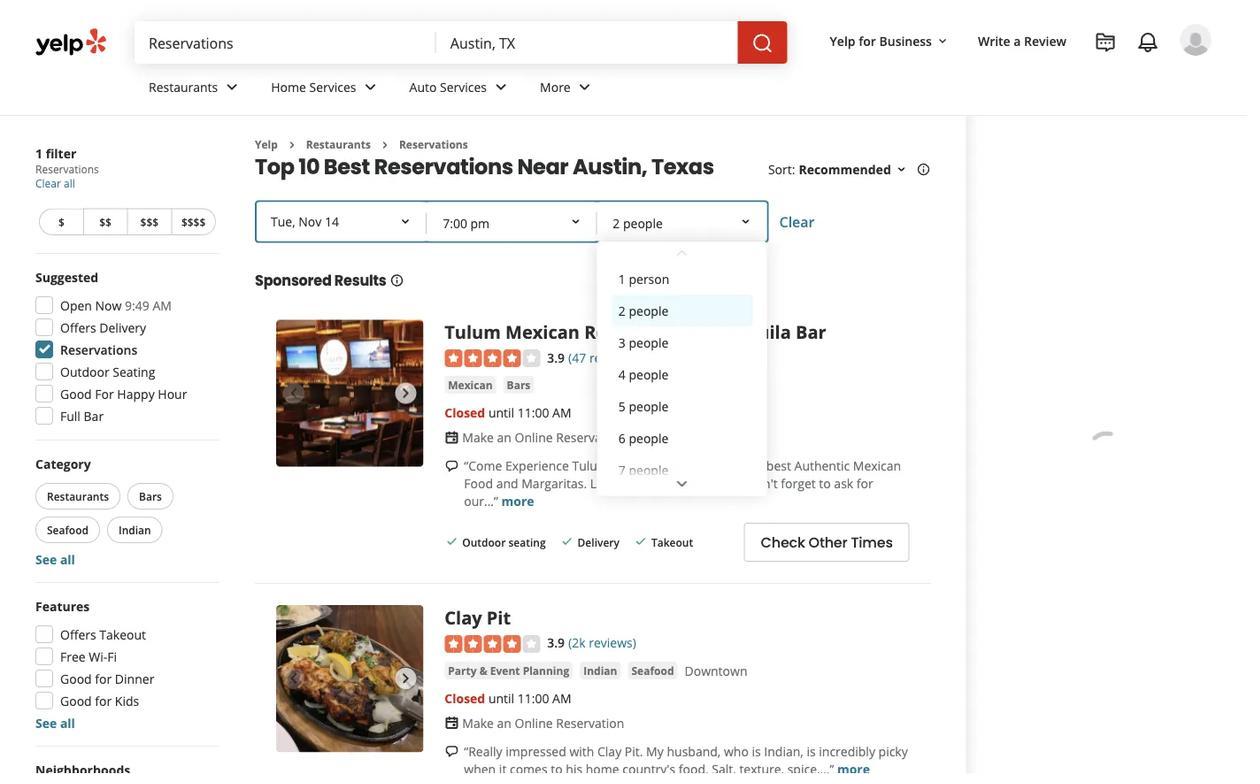 Task type: describe. For each thing, give the bounding box(es) containing it.
reservation for mexican
[[556, 429, 624, 446]]

closed until 11:00 am for pit
[[445, 690, 571, 707]]

downtown
[[685, 663, 748, 680]]

comes
[[510, 761, 548, 775]]

good for good for kids
[[60, 693, 92, 709]]

10
[[299, 152, 320, 181]]

5 people button
[[611, 390, 753, 422]]

0 vertical spatial bar
[[796, 320, 826, 344]]

1 filter reservations clear all
[[35, 145, 99, 191]]

texture,
[[739, 761, 784, 775]]

24 chevron down v2 image for home services
[[360, 76, 381, 98]]

group containing suggested
[[30, 268, 220, 430]]

16 chevron right v2 image
[[285, 138, 299, 152]]

"really impressed with clay pit. my husband, who is indian, is incredibly picky when it comes to his home country's food. salt, texture, spice,…"
[[464, 743, 908, 775]]

my
[[646, 743, 664, 760]]

7 people
[[618, 461, 668, 478]]

the
[[626, 457, 645, 474]]

clay pit link
[[445, 606, 511, 630]]

to inside "really impressed with clay pit. my husband, who is indian, is incredibly picky when it comes to his home country's food. salt, texture, spice,…"
[[551, 761, 563, 775]]

1 for 1 filter reservations clear all
[[35, 145, 42, 162]]

closed for clay
[[445, 690, 485, 707]]

when
[[464, 761, 496, 775]]

2 people button
[[611, 294, 753, 326]]

write a review
[[978, 32, 1067, 49]]

&
[[479, 663, 487, 678]]

suggested
[[35, 269, 98, 285]]

1 horizontal spatial seafood button
[[628, 662, 678, 680]]

weekend.
[[688, 475, 743, 492]]

16 chevron down v2 image
[[936, 34, 950, 48]]

restaurants for left 'restaurants' link
[[149, 78, 218, 95]]

features
[[35, 598, 90, 615]]

authentic
[[794, 457, 850, 474]]

until for mexican
[[489, 404, 514, 421]]

review
[[1024, 32, 1067, 49]]

1 vertical spatial bar
[[84, 408, 104, 424]]

16 chevron right v2 image
[[378, 138, 392, 152]]

event
[[490, 663, 520, 678]]

0 horizontal spatial delivery
[[99, 319, 146, 336]]

0 horizontal spatial indian button
[[107, 517, 163, 543]]

0 vertical spatial takeout
[[651, 535, 693, 550]]

11:00 for mexican
[[518, 404, 549, 421]]

tequila
[[726, 320, 791, 344]]

austin,
[[573, 152, 647, 181]]

$$$$ button
[[171, 208, 216, 235]]

3.9 star rating image for clay
[[445, 635, 540, 653]]

clear all link
[[35, 176, 75, 191]]

offers takeout
[[60, 626, 146, 643]]

tulum inside "come experience tulum in the heart of austin. the best authentic mexican food and margaritas. live music every weekend. don't forget to ask for our…"
[[572, 457, 609, 474]]

for inside "come experience tulum in the heart of austin. the best authentic mexican food and margaritas. live music every weekend. don't forget to ask for our…"
[[857, 475, 873, 492]]

see all button for features
[[35, 715, 75, 732]]

none field find
[[149, 33, 422, 52]]

open now 9:49 am
[[60, 297, 172, 314]]

clay inside "really impressed with clay pit. my husband, who is indian, is incredibly picky when it comes to his home country's food. salt, texture, spice,…"
[[597, 743, 622, 760]]

next image
[[395, 669, 416, 690]]

of
[[684, 457, 696, 474]]

takeout inside group
[[99, 626, 146, 643]]

1 horizontal spatial restaurants link
[[306, 137, 371, 152]]

1 horizontal spatial mexican
[[506, 320, 580, 344]]

heart
[[648, 457, 681, 474]]

online for pit
[[515, 715, 553, 731]]

1 for 1 person
[[618, 270, 625, 287]]

home
[[271, 78, 306, 95]]

5
[[618, 397, 625, 414]]

reservations right 16 chevron right v2 image at left
[[399, 137, 468, 152]]

pit.
[[625, 743, 643, 760]]

1 is from the left
[[752, 743, 761, 760]]

to inside "come experience tulum in the heart of austin. the best authentic mexican food and margaritas. live music every weekend. don't forget to ask for our…"
[[819, 475, 831, 492]]

services for home services
[[309, 78, 356, 95]]

people for 4 people
[[628, 365, 668, 382]]

auto services link
[[395, 64, 526, 115]]

our…"
[[464, 493, 498, 509]]

next image
[[395, 383, 416, 404]]

offers for offers takeout
[[60, 626, 96, 643]]

16 checkmark v2 image
[[560, 535, 574, 549]]

0 vertical spatial seafood button
[[35, 517, 100, 543]]

16 info v2 image
[[390, 273, 404, 288]]

Select a date text field
[[257, 202, 427, 241]]

$ button
[[39, 208, 83, 235]]

recommended button
[[799, 161, 909, 178]]

seating
[[113, 363, 155, 380]]

home services
[[271, 78, 356, 95]]

outdoor for outdoor seating
[[60, 363, 109, 380]]

restaurant
[[584, 320, 683, 344]]

see all button for category
[[35, 551, 75, 568]]

"really
[[464, 743, 502, 760]]

1 person
[[618, 270, 669, 287]]

write
[[978, 32, 1011, 49]]

for for kids
[[95, 693, 112, 709]]

24 chevron down v2 image for auto services
[[490, 76, 512, 98]]

top 10 best reservations near austin, texas
[[255, 152, 714, 181]]

incredibly
[[819, 743, 875, 760]]

24 chevron down v2 image for restaurants
[[221, 76, 243, 98]]

0 horizontal spatial clay
[[445, 606, 482, 630]]

16 reservation v2 image for clay
[[445, 716, 459, 730]]

closed until 11:00 am for mexican
[[445, 404, 571, 421]]

free
[[60, 648, 86, 665]]

people for 7 people
[[628, 461, 668, 478]]

4 people
[[618, 365, 668, 382]]

his
[[566, 761, 583, 775]]

results
[[334, 271, 386, 291]]

1 person button
[[611, 262, 753, 294]]

kids
[[115, 693, 139, 709]]

check other times link
[[744, 523, 910, 562]]

2
[[618, 302, 625, 319]]

11:00 for pit
[[518, 690, 549, 707]]

seating
[[509, 535, 546, 550]]

business categories element
[[135, 64, 1212, 115]]

every
[[653, 475, 685, 492]]

0 horizontal spatial bars
[[139, 489, 162, 504]]

a
[[1014, 32, 1021, 49]]

slideshow element for tulum
[[276, 320, 423, 467]]

home
[[586, 761, 619, 775]]

7
[[618, 461, 625, 478]]

sponsored
[[255, 271, 332, 291]]

1 vertical spatial clear
[[779, 212, 815, 231]]

husband,
[[667, 743, 721, 760]]

all for features
[[60, 715, 75, 732]]

party & event planning link
[[445, 662, 573, 680]]

reviews) for mexican
[[589, 349, 637, 366]]

3.9 link for pit
[[547, 633, 565, 652]]

offers delivery
[[60, 319, 146, 336]]

group containing features
[[30, 597, 220, 732]]

0 horizontal spatial restaurants link
[[135, 64, 257, 115]]

previous image
[[283, 383, 304, 404]]

it
[[499, 761, 507, 775]]

yelp for yelp for business
[[830, 32, 856, 49]]

reviews) for pit
[[589, 635, 636, 652]]

all inside '1 filter reservations clear all'
[[64, 176, 75, 191]]

$$$$
[[181, 215, 206, 229]]

ruby a. image
[[1180, 24, 1212, 56]]

check
[[761, 533, 805, 553]]

outdoor seating
[[60, 363, 155, 380]]

0 horizontal spatial bars button
[[127, 483, 173, 510]]

happy
[[117, 385, 155, 402]]

16 checkmark v2 image for takeout
[[634, 535, 648, 549]]

people for 2 people
[[628, 302, 668, 319]]

outdoor seating
[[462, 535, 546, 550]]

for
[[95, 385, 114, 402]]

an for pit
[[497, 715, 512, 731]]

sponsored results
[[255, 271, 386, 291]]

free wi-fi
[[60, 648, 117, 665]]

closed for tulum
[[445, 404, 485, 421]]

person
[[628, 270, 669, 287]]

see for category
[[35, 551, 57, 568]]

party & event planning button
[[445, 662, 573, 680]]

full bar
[[60, 408, 104, 424]]



Task type: vqa. For each thing, say whether or not it's contained in the screenshot.
16 speech v2 icon related to "He
no



Task type: locate. For each thing, give the bounding box(es) containing it.
0 horizontal spatial mexican
[[448, 378, 493, 392]]

16 chevron down v2 image
[[895, 163, 909, 177]]

am right 9:49
[[153, 297, 172, 314]]

seafood link
[[628, 662, 678, 680]]

Time field
[[429, 204, 595, 243]]

1 16 checkmark v2 image from the left
[[445, 535, 459, 549]]

2 until from the top
[[489, 690, 514, 707]]

0 vertical spatial see all
[[35, 551, 75, 568]]

clear down the sort: on the top right of the page
[[779, 212, 815, 231]]

0 vertical spatial yelp
[[830, 32, 856, 49]]

3.9 star rating image for tulum
[[445, 350, 540, 367]]

indian for the bottommost indian button
[[583, 663, 617, 678]]

all down filter
[[64, 176, 75, 191]]

an up "come
[[497, 429, 512, 446]]

indian down restaurants button
[[119, 523, 151, 537]]

closed down party
[[445, 690, 485, 707]]

2 horizontal spatial mexican
[[853, 457, 901, 474]]

Near text field
[[450, 33, 724, 52]]

2 vertical spatial all
[[60, 715, 75, 732]]

2 see from the top
[[35, 715, 57, 732]]

6 people button
[[611, 422, 753, 454]]

None field
[[149, 33, 422, 52], [450, 33, 724, 52]]

3.9 link left (47
[[547, 347, 565, 366]]

seafood button down restaurants button
[[35, 517, 100, 543]]

reservations link
[[399, 137, 468, 152]]

austin.
[[699, 457, 739, 474]]

(2k
[[568, 635, 586, 652]]

3.9 star rating image up mexican 'button'
[[445, 350, 540, 367]]

1 vertical spatial 3.9 star rating image
[[445, 635, 540, 653]]

live
[[590, 475, 613, 492]]

outdoor down our…"
[[462, 535, 506, 550]]

make up "really
[[462, 715, 494, 731]]

0 vertical spatial bars button
[[503, 376, 534, 394]]

bars button right restaurants button
[[127, 483, 173, 510]]

1 horizontal spatial bars
[[507, 378, 530, 392]]

until
[[489, 404, 514, 421], [489, 690, 514, 707]]

3 people
[[618, 334, 668, 350]]

online up impressed
[[515, 715, 553, 731]]

3.9 for mexican
[[547, 349, 565, 366]]

5 people from the top
[[628, 429, 668, 446]]

2 16 reservation v2 image from the top
[[445, 716, 459, 730]]

2 good from the top
[[60, 671, 92, 687]]

hour
[[158, 385, 187, 402]]

bars button
[[503, 376, 534, 394], [127, 483, 173, 510]]

fi
[[107, 648, 117, 665]]

1 vertical spatial yelp
[[255, 137, 278, 152]]

clay left pit
[[445, 606, 482, 630]]

0 vertical spatial see
[[35, 551, 57, 568]]

16 checkmark v2 image
[[445, 535, 459, 549], [634, 535, 648, 549]]

2 11:00 from the top
[[518, 690, 549, 707]]

0 horizontal spatial services
[[309, 78, 356, 95]]

1 vertical spatial 11:00
[[518, 690, 549, 707]]

2 closed from the top
[[445, 690, 485, 707]]

0 horizontal spatial seafood button
[[35, 517, 100, 543]]

2 horizontal spatial restaurants
[[306, 137, 371, 152]]

11:00
[[518, 404, 549, 421], [518, 690, 549, 707]]

until down bars link
[[489, 404, 514, 421]]

closed until 11:00 am down bars link
[[445, 404, 571, 421]]

16 speech v2 image for tulum mexican restaurant and tequila bar
[[445, 459, 459, 473]]

restaurants button
[[35, 483, 120, 510]]

all up features
[[60, 551, 75, 568]]

make for tulum
[[462, 429, 494, 446]]

recommended
[[799, 161, 891, 178]]

3.9 link for mexican
[[547, 347, 565, 366]]

1 vertical spatial slideshow element
[[276, 606, 423, 753]]

more
[[502, 493, 534, 509]]

until for pit
[[489, 690, 514, 707]]

indian,
[[764, 743, 804, 760]]

0 vertical spatial seafood
[[47, 523, 88, 537]]

2 3.9 star rating image from the top
[[445, 635, 540, 653]]

(47
[[568, 349, 586, 366]]

1 horizontal spatial indian
[[583, 663, 617, 678]]

indian inside group
[[119, 523, 151, 537]]

16 reservation v2 image down party
[[445, 716, 459, 730]]

best
[[324, 152, 370, 181]]

3.9 left (47
[[547, 349, 565, 366]]

0 vertical spatial tulum
[[445, 320, 501, 344]]

mexican inside 'button'
[[448, 378, 493, 392]]

7 people button
[[611, 454, 753, 485]]

0 vertical spatial 16 speech v2 image
[[445, 459, 459, 473]]

4 people button
[[611, 358, 753, 390]]

am for tulum mexican restaurant and tequila bar
[[552, 404, 571, 421]]

search image
[[752, 33, 773, 54]]

4
[[618, 365, 625, 382]]

to left his
[[551, 761, 563, 775]]

11:00 down planning at the left bottom
[[518, 690, 549, 707]]

an for mexican
[[497, 429, 512, 446]]

0 horizontal spatial and
[[496, 475, 518, 492]]

mexican up (47
[[506, 320, 580, 344]]

good for dinner
[[60, 671, 154, 687]]

2 slideshow element from the top
[[276, 606, 423, 753]]

2 16 checkmark v2 image from the left
[[634, 535, 648, 549]]

2 3.9 from the top
[[547, 635, 565, 652]]

0 horizontal spatial restaurants
[[47, 489, 109, 504]]

services right the auto
[[440, 78, 487, 95]]

1 horizontal spatial bars button
[[503, 376, 534, 394]]

1 vertical spatial 3.9 link
[[547, 633, 565, 652]]

2 an from the top
[[497, 715, 512, 731]]

2 closed until 11:00 am from the top
[[445, 690, 571, 707]]

for down 'good for dinner' at bottom
[[95, 693, 112, 709]]

0 vertical spatial clear
[[35, 176, 61, 191]]

closed
[[445, 404, 485, 421], [445, 690, 485, 707]]

1 horizontal spatial 1
[[618, 270, 625, 287]]

1 vertical spatial restaurants
[[306, 137, 371, 152]]

16 speech v2 image
[[445, 459, 459, 473], [445, 745, 459, 759]]

2 is from the left
[[807, 743, 816, 760]]

24 chevron down v2 image
[[360, 76, 381, 98], [490, 76, 512, 98], [671, 474, 693, 495]]

closed until 11:00 am down party & event planning link
[[445, 690, 571, 707]]

people for 5 people
[[628, 397, 668, 414]]

16 info v2 image
[[917, 163, 931, 177]]

now
[[95, 297, 122, 314]]

people for 3 people
[[628, 334, 668, 350]]

1 until from the top
[[489, 404, 514, 421]]

3.9 link left "(2k"
[[547, 633, 565, 652]]

bar
[[796, 320, 826, 344], [84, 408, 104, 424]]

1 good from the top
[[60, 385, 92, 402]]

services for auto services
[[440, 78, 487, 95]]

bars right mexican 'button'
[[507, 378, 530, 392]]

delivery right 16 checkmark v2 image
[[578, 535, 620, 550]]

6 people from the top
[[628, 461, 668, 478]]

none field "near"
[[450, 33, 724, 52]]

1 vertical spatial seafood
[[632, 663, 674, 678]]

for left business on the top of the page
[[859, 32, 876, 49]]

1 offers from the top
[[60, 319, 96, 336]]

indian button down restaurants button
[[107, 517, 163, 543]]

(2k reviews) link
[[568, 633, 636, 652]]

16 speech v2 image for clay pit
[[445, 745, 459, 759]]

1 left filter
[[35, 145, 42, 162]]

seafood for rightmost seafood button
[[632, 663, 674, 678]]

texas
[[651, 152, 714, 181]]

1 slideshow element from the top
[[276, 320, 423, 467]]

1 make an online reservation from the top
[[462, 429, 624, 446]]

make an online reservation up the experience
[[462, 429, 624, 446]]

2 people
[[618, 302, 668, 319]]

0 vertical spatial online
[[515, 429, 553, 446]]

3 people from the top
[[628, 365, 668, 382]]

reviews) up indian link
[[589, 635, 636, 652]]

1 vertical spatial make an online reservation
[[462, 715, 624, 731]]

1 vertical spatial outdoor
[[462, 535, 506, 550]]

bars button right mexican 'button'
[[503, 376, 534, 394]]

takeout up fi
[[99, 626, 146, 643]]

"come experience tulum in the heart of austin. the best authentic mexican food and margaritas. live music every weekend. don't forget to ask for our…"
[[464, 457, 901, 509]]

2 make from the top
[[462, 715, 494, 731]]

16 checkmark v2 image left outdoor seating
[[445, 535, 459, 549]]

restaurants for restaurants button
[[47, 489, 109, 504]]

is up spice,…"
[[807, 743, 816, 760]]

0 vertical spatial to
[[819, 475, 831, 492]]

0 vertical spatial restaurants link
[[135, 64, 257, 115]]

24 chevron down v2 image inside more link
[[574, 76, 595, 98]]

open
[[60, 297, 92, 314]]

1 horizontal spatial is
[[807, 743, 816, 760]]

make an online reservation for mexican
[[462, 429, 624, 446]]

party
[[448, 663, 477, 678]]

see all up features
[[35, 551, 75, 568]]

offers
[[60, 319, 96, 336], [60, 626, 96, 643]]

tulum up mexican 'button'
[[445, 320, 501, 344]]

am inside group
[[153, 297, 172, 314]]

and up 4 people button
[[688, 320, 721, 344]]

slideshow element for clay
[[276, 606, 423, 753]]

1 3.9 star rating image from the top
[[445, 350, 540, 367]]

0 horizontal spatial is
[[752, 743, 761, 760]]

1 horizontal spatial clay
[[597, 743, 622, 760]]

1 none field from the left
[[149, 33, 422, 52]]

ask
[[834, 475, 853, 492]]

1 horizontal spatial delivery
[[578, 535, 620, 550]]

good down the free
[[60, 671, 92, 687]]

2 vertical spatial good
[[60, 693, 92, 709]]

am for clay pit
[[552, 690, 571, 707]]

none field up more link
[[450, 33, 724, 52]]

online for mexican
[[515, 429, 553, 446]]

category
[[35, 455, 91, 472]]

bars link
[[503, 376, 534, 394]]

yelp for yelp "link"
[[255, 137, 278, 152]]

all for category
[[60, 551, 75, 568]]

1 horizontal spatial 24 chevron down v2 image
[[574, 76, 595, 98]]

restaurants inside restaurants button
[[47, 489, 109, 504]]

0 vertical spatial good
[[60, 385, 92, 402]]

delivery down open now 9:49 am
[[99, 319, 146, 336]]

clay pit
[[445, 606, 511, 630]]

0 vertical spatial am
[[153, 297, 172, 314]]

notifications image
[[1137, 32, 1159, 53]]

make up "come
[[462, 429, 494, 446]]

2 24 chevron down v2 image from the left
[[574, 76, 595, 98]]

write a review link
[[971, 25, 1074, 57]]

outdoor up for
[[60, 363, 109, 380]]

full
[[60, 408, 80, 424]]

bars right restaurants button
[[139, 489, 162, 504]]

make for clay
[[462, 715, 494, 731]]

offers down open
[[60, 319, 96, 336]]

seafood down restaurants button
[[47, 523, 88, 537]]

2 offers from the top
[[60, 626, 96, 643]]

for inside button
[[859, 32, 876, 49]]

reservations down offers delivery at the top
[[60, 341, 137, 358]]

am down (47
[[552, 404, 571, 421]]

people for 6 people
[[628, 429, 668, 446]]

indian inside indian link
[[583, 663, 617, 678]]

1 11:00 from the top
[[518, 404, 549, 421]]

and
[[688, 320, 721, 344], [496, 475, 518, 492]]

16 speech v2 image left "really
[[445, 745, 459, 759]]

with
[[570, 743, 594, 760]]

0 vertical spatial slideshow element
[[276, 320, 423, 467]]

see all for category
[[35, 551, 75, 568]]

0 vertical spatial reviews)
[[589, 349, 637, 366]]

2 reviews) from the top
[[589, 635, 636, 652]]

to down authentic
[[819, 475, 831, 492]]

slideshow element
[[276, 320, 423, 467], [276, 606, 423, 753]]

seafood for top seafood button
[[47, 523, 88, 537]]

3
[[618, 334, 625, 350]]

and up 'more'
[[496, 475, 518, 492]]

0 vertical spatial 11:00
[[518, 404, 549, 421]]

for for dinner
[[95, 671, 112, 687]]

Find text field
[[149, 33, 422, 52]]

seafood button right indian link
[[628, 662, 678, 680]]

1 services from the left
[[309, 78, 356, 95]]

1 horizontal spatial and
[[688, 320, 721, 344]]

0 horizontal spatial bar
[[84, 408, 104, 424]]

takeout
[[651, 535, 693, 550], [99, 626, 146, 643]]

24 chevron down v2 image right more
[[574, 76, 595, 98]]

0 vertical spatial indian button
[[107, 517, 163, 543]]

2 vertical spatial am
[[552, 690, 571, 707]]

outdoor for outdoor seating
[[462, 535, 506, 550]]

4 people from the top
[[628, 397, 668, 414]]

none field up home
[[149, 33, 422, 52]]

online up the experience
[[515, 429, 553, 446]]

1 horizontal spatial outdoor
[[462, 535, 506, 550]]

16 checkmark v2 image for outdoor seating
[[445, 535, 459, 549]]

good up full
[[60, 385, 92, 402]]

1 see all from the top
[[35, 551, 75, 568]]

1 horizontal spatial indian button
[[580, 662, 621, 680]]

3.9 star rating image down pit
[[445, 635, 540, 653]]

1 left person
[[618, 270, 625, 287]]

bars
[[507, 378, 530, 392], [139, 489, 162, 504]]

experience
[[505, 457, 569, 474]]

1 horizontal spatial tulum
[[572, 457, 609, 474]]

wi-
[[89, 648, 107, 665]]

1 vertical spatial 1
[[618, 270, 625, 287]]

bar right full
[[84, 408, 104, 424]]

mexican left bars link
[[448, 378, 493, 392]]

for for business
[[859, 32, 876, 49]]

good for good for dinner
[[60, 671, 92, 687]]

0 horizontal spatial clear
[[35, 176, 61, 191]]

1 vertical spatial reservation
[[556, 715, 624, 731]]

$$
[[99, 215, 112, 229]]

yelp link
[[255, 137, 278, 152]]

reservations down filter
[[35, 162, 99, 177]]

services
[[309, 78, 356, 95], [440, 78, 487, 95]]

see all down 'good for kids'
[[35, 715, 75, 732]]

for up 'good for kids'
[[95, 671, 112, 687]]

tulum up live
[[572, 457, 609, 474]]

3 good from the top
[[60, 693, 92, 709]]

good down 'good for dinner' at bottom
[[60, 693, 92, 709]]

1 vertical spatial closed until 11:00 am
[[445, 690, 571, 707]]

2 reservation from the top
[[556, 715, 624, 731]]

$$ button
[[83, 208, 127, 235]]

1 horizontal spatial restaurants
[[149, 78, 218, 95]]

1 horizontal spatial seafood
[[632, 663, 674, 678]]

24 chevron down v2 image for more
[[574, 76, 595, 98]]

1 vertical spatial indian button
[[580, 662, 621, 680]]

mexican button
[[445, 376, 496, 394]]

3.9 link
[[547, 347, 565, 366], [547, 633, 565, 652]]

services right home
[[309, 78, 356, 95]]

reservations down auto services link
[[374, 152, 513, 181]]

24 chevron down v2 image left home
[[221, 76, 243, 98]]

2 16 speech v2 image from the top
[[445, 745, 459, 759]]

2 see all button from the top
[[35, 715, 75, 732]]

yelp left 16 chevron right v2 icon
[[255, 137, 278, 152]]

2 services from the left
[[440, 78, 487, 95]]

seafood inside group
[[47, 523, 88, 537]]

3.9 left "(2k"
[[547, 635, 565, 652]]

mexican link
[[445, 376, 496, 394]]

services inside 'link'
[[309, 78, 356, 95]]

0 horizontal spatial none field
[[149, 33, 422, 52]]

0 vertical spatial 3.9 star rating image
[[445, 350, 540, 367]]

1 3.9 link from the top
[[547, 347, 565, 366]]

dinner
[[115, 671, 154, 687]]

0 vertical spatial closed
[[445, 404, 485, 421]]

3 people button
[[611, 326, 753, 358]]

group containing category
[[32, 455, 220, 568]]

0 horizontal spatial outdoor
[[60, 363, 109, 380]]

reservation
[[556, 429, 624, 446], [556, 715, 624, 731]]

spice,…"
[[788, 761, 834, 775]]

reviews) down restaurant at top
[[589, 349, 637, 366]]

and inside "come experience tulum in the heart of austin. the best authentic mexican food and margaritas. live music every weekend. don't forget to ask for our…"
[[496, 475, 518, 492]]

more
[[540, 78, 571, 95]]

0 vertical spatial group
[[30, 268, 220, 430]]

takeout down every
[[651, 535, 693, 550]]

0 vertical spatial 3.9
[[547, 349, 565, 366]]

yelp inside button
[[830, 32, 856, 49]]

clear inside '1 filter reservations clear all'
[[35, 176, 61, 191]]

indian for the left indian button
[[119, 523, 151, 537]]

good for kids
[[60, 693, 139, 709]]

an up "really
[[497, 715, 512, 731]]

1 vertical spatial am
[[552, 404, 571, 421]]

for right ask at right bottom
[[857, 475, 873, 492]]

0 horizontal spatial yelp
[[255, 137, 278, 152]]

projects image
[[1095, 32, 1116, 53]]

reservations inside group
[[60, 341, 137, 358]]

all down 'good for kids'
[[60, 715, 75, 732]]

1 online from the top
[[515, 429, 553, 446]]

2 none field from the left
[[450, 33, 724, 52]]

clear
[[35, 176, 61, 191], [779, 212, 815, 231]]

see all button up features
[[35, 551, 75, 568]]

auto services
[[409, 78, 487, 95]]

None search field
[[135, 21, 791, 64]]

clear down filter
[[35, 176, 61, 191]]

good for good for happy hour
[[60, 385, 92, 402]]

1 make from the top
[[462, 429, 494, 446]]

1 16 speech v2 image from the top
[[445, 459, 459, 473]]

0 vertical spatial mexican
[[506, 320, 580, 344]]

business
[[879, 32, 932, 49]]

1 vertical spatial clay
[[597, 743, 622, 760]]

indian button
[[107, 517, 163, 543], [580, 662, 621, 680]]

seafood right indian link
[[632, 663, 674, 678]]

yelp left business on the top of the page
[[830, 32, 856, 49]]

$$$
[[140, 215, 159, 229]]

1 horizontal spatial to
[[819, 475, 831, 492]]

16 reservation v2 image for tulum
[[445, 431, 459, 445]]

1 vertical spatial and
[[496, 475, 518, 492]]

24 chevron down v2 image inside 'home services' 'link'
[[360, 76, 381, 98]]

16 reservation v2 image
[[445, 431, 459, 445], [445, 716, 459, 730]]

planning
[[523, 663, 569, 678]]

0 horizontal spatial tulum
[[445, 320, 501, 344]]

16 reservation v2 image down mexican link
[[445, 431, 459, 445]]

restaurants inside 'restaurants' link
[[149, 78, 218, 95]]

until down event
[[489, 690, 514, 707]]

clay up home
[[597, 743, 622, 760]]

make an online reservation up impressed
[[462, 715, 624, 731]]

is up texture,
[[752, 743, 761, 760]]

reservation up with at the bottom
[[556, 715, 624, 731]]

$$$ button
[[127, 208, 171, 235]]

24 chevron down v2 image inside auto services link
[[490, 76, 512, 98]]

1 vertical spatial offers
[[60, 626, 96, 643]]

0 vertical spatial make an online reservation
[[462, 429, 624, 446]]

see all for features
[[35, 715, 75, 732]]

16 checkmark v2 image down music
[[634, 535, 648, 549]]

2 make an online reservation from the top
[[462, 715, 624, 731]]

1 closed until 11:00 am from the top
[[445, 404, 571, 421]]

3.9 star rating image
[[445, 350, 540, 367], [445, 635, 540, 653]]

1 an from the top
[[497, 429, 512, 446]]

user actions element
[[816, 22, 1237, 131]]

3.9 for pit
[[547, 635, 565, 652]]

yelp for business button
[[823, 25, 957, 57]]

offers for offers delivery
[[60, 319, 96, 336]]

reservation up in
[[556, 429, 624, 446]]

offers up the free
[[60, 626, 96, 643]]

1 see from the top
[[35, 551, 57, 568]]

1 vertical spatial 16 speech v2 image
[[445, 745, 459, 759]]

0 horizontal spatial takeout
[[99, 626, 146, 643]]

previous image
[[283, 669, 304, 690]]

other
[[809, 533, 848, 553]]

closed down mexican 'button'
[[445, 404, 485, 421]]

0 horizontal spatial 16 checkmark v2 image
[[445, 535, 459, 549]]

reservations
[[399, 137, 468, 152], [374, 152, 513, 181], [35, 162, 99, 177], [60, 341, 137, 358]]

2 3.9 link from the top
[[547, 633, 565, 652]]

1 reviews) from the top
[[589, 349, 637, 366]]

times
[[851, 533, 893, 553]]

home services link
[[257, 64, 395, 115]]

1 24 chevron down v2 image from the left
[[221, 76, 243, 98]]

1 vertical spatial mexican
[[448, 378, 493, 392]]

0 horizontal spatial indian
[[119, 523, 151, 537]]

24 chevron down v2 image
[[221, 76, 243, 98], [574, 76, 595, 98]]

1 vertical spatial bars button
[[127, 483, 173, 510]]

0 horizontal spatial 24 chevron down v2 image
[[360, 76, 381, 98]]

mexican up ask at right bottom
[[853, 457, 901, 474]]

1 vertical spatial delivery
[[578, 535, 620, 550]]

0 vertical spatial restaurants
[[149, 78, 218, 95]]

$
[[58, 215, 64, 229]]

reservation for pit
[[556, 715, 624, 731]]

best
[[766, 457, 791, 474]]

1 inside button
[[618, 270, 625, 287]]

1 inside '1 filter reservations clear all'
[[35, 145, 42, 162]]

0 vertical spatial delivery
[[99, 319, 146, 336]]

mexican inside "come experience tulum in the heart of austin. the best authentic mexican food and margaritas. live music every weekend. don't forget to ask for our…"
[[853, 457, 901, 474]]

1 vertical spatial until
[[489, 690, 514, 707]]

indian link
[[580, 662, 621, 680]]

outdoor inside group
[[60, 363, 109, 380]]

to
[[819, 475, 831, 492], [551, 761, 563, 775]]

1 reservation from the top
[[556, 429, 624, 446]]

yelp for business
[[830, 32, 932, 49]]

reviews) inside (47 reviews) link
[[589, 349, 637, 366]]

indian button down (2k reviews)
[[580, 662, 621, 680]]

indian down (2k reviews)
[[583, 663, 617, 678]]

2 online from the top
[[515, 715, 553, 731]]

Cover field
[[599, 204, 765, 243]]

0 vertical spatial outdoor
[[60, 363, 109, 380]]

1 closed from the top
[[445, 404, 485, 421]]

1 people from the top
[[628, 302, 668, 319]]

bar right tequila
[[796, 320, 826, 344]]

am down planning at the left bottom
[[552, 690, 571, 707]]

2 horizontal spatial 24 chevron down v2 image
[[671, 474, 693, 495]]

1 vertical spatial to
[[551, 761, 563, 775]]

1 horizontal spatial takeout
[[651, 535, 693, 550]]

1 3.9 from the top
[[547, 349, 565, 366]]

0 vertical spatial until
[[489, 404, 514, 421]]

food
[[464, 475, 493, 492]]

reviews) inside (2k reviews) link
[[589, 635, 636, 652]]

group
[[30, 268, 220, 430], [32, 455, 220, 568], [30, 597, 220, 732]]

see all button down 'good for kids'
[[35, 715, 75, 732]]

1 vertical spatial make
[[462, 715, 494, 731]]

1 vertical spatial online
[[515, 715, 553, 731]]

2 people from the top
[[628, 334, 668, 350]]

1 see all button from the top
[[35, 551, 75, 568]]

11:00 down bars link
[[518, 404, 549, 421]]

make an online reservation for pit
[[462, 715, 624, 731]]

1 16 reservation v2 image from the top
[[445, 431, 459, 445]]

see for features
[[35, 715, 57, 732]]

"come
[[464, 457, 502, 474]]

16 speech v2 image left "come
[[445, 459, 459, 473]]

2 see all from the top
[[35, 715, 75, 732]]

0 vertical spatial 1
[[35, 145, 42, 162]]



